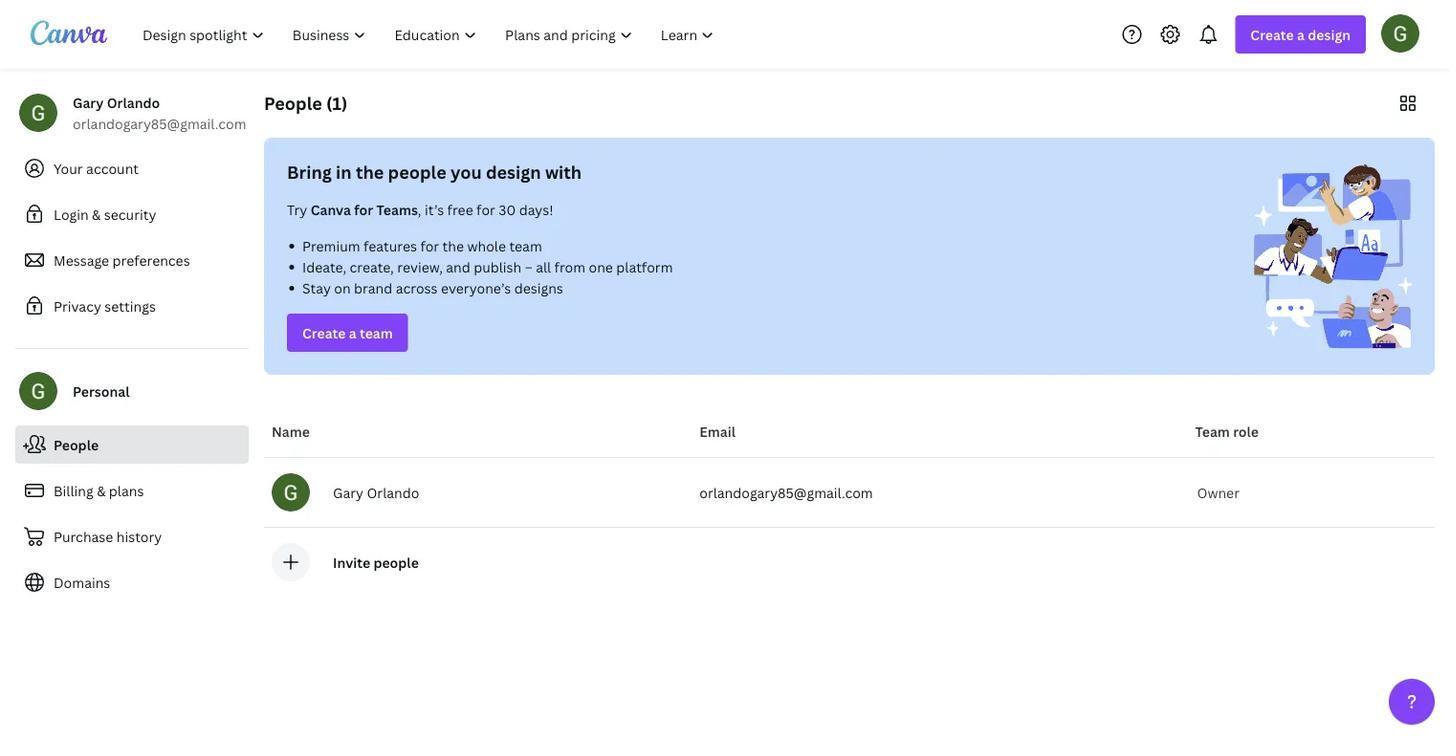 Task type: vqa. For each thing, say whether or not it's contained in the screenshot.
then
no



Task type: describe. For each thing, give the bounding box(es) containing it.
all
[[536, 258, 551, 276]]

orlando for gary orlando
[[367, 484, 419, 502]]

message preferences link
[[15, 241, 249, 279]]

owner
[[1197, 484, 1240, 502]]

personal
[[73, 382, 130, 400]]

domains link
[[15, 563, 249, 602]]

list containing premium features for the whole team
[[287, 235, 834, 298]]

message preferences
[[54, 251, 190, 269]]

stay
[[302, 279, 331, 297]]

name
[[272, 422, 310, 440]]

gary orlando image
[[1381, 14, 1419, 52]]

login
[[54, 205, 89, 223]]

a for design
[[1297, 25, 1305, 44]]

login & security
[[54, 205, 156, 223]]

in
[[336, 160, 352, 184]]

try
[[287, 200, 307, 219]]

it's
[[425, 200, 444, 219]]

platform
[[616, 258, 673, 276]]

your account
[[54, 159, 139, 177]]

bring
[[287, 160, 332, 184]]

plans
[[109, 482, 144, 500]]

create for create a design
[[1251, 25, 1294, 44]]

role
[[1233, 422, 1259, 440]]

(1)
[[326, 91, 347, 115]]

brand
[[354, 279, 392, 297]]

gary orlando orlandogary85@gmail.com
[[73, 93, 246, 132]]

owner button
[[1195, 473, 1249, 512]]

purchase history
[[54, 528, 162, 546]]

people for people
[[54, 436, 99, 454]]

with
[[545, 160, 582, 184]]

invite people button
[[333, 553, 419, 572]]

& for login
[[92, 205, 101, 223]]

create,
[[350, 258, 394, 276]]

0 horizontal spatial design
[[486, 160, 541, 184]]

team
[[1195, 422, 1230, 440]]

across
[[396, 279, 438, 297]]

email
[[699, 422, 735, 440]]

on
[[334, 279, 351, 297]]

,
[[418, 200, 421, 219]]

invite
[[333, 553, 370, 572]]

domains
[[54, 573, 110, 592]]

your
[[54, 159, 83, 177]]

top level navigation element
[[130, 15, 730, 54]]

team inside premium features for the whole team ideate, create, review, and publish – all from one platform stay on brand across everyone's designs
[[509, 237, 542, 255]]

billing & plans link
[[15, 472, 249, 510]]

purchase
[[54, 528, 113, 546]]

and
[[446, 258, 470, 276]]

1 vertical spatial people
[[373, 553, 419, 572]]

login & security link
[[15, 195, 249, 233]]

everyone's
[[441, 279, 511, 297]]

security
[[104, 205, 156, 223]]

team inside create a team button
[[360, 324, 393, 342]]

preferences
[[112, 251, 190, 269]]

you
[[450, 160, 482, 184]]

0 vertical spatial the
[[356, 160, 384, 184]]

from
[[554, 258, 585, 276]]

people for people (1)
[[264, 91, 322, 115]]



Task type: locate. For each thing, give the bounding box(es) containing it.
1 horizontal spatial design
[[1308, 25, 1351, 44]]

0 vertical spatial a
[[1297, 25, 1305, 44]]

message
[[54, 251, 109, 269]]

0 vertical spatial design
[[1308, 25, 1351, 44]]

gary orlando button
[[272, 473, 684, 512]]

0 horizontal spatial people
[[54, 436, 99, 454]]

design left gary orlando icon
[[1308, 25, 1351, 44]]

design
[[1308, 25, 1351, 44], [486, 160, 541, 184]]

0 vertical spatial orlando
[[107, 93, 160, 111]]

people left "(1)" at the left top of the page
[[264, 91, 322, 115]]

gary up your account
[[73, 93, 104, 111]]

premium
[[302, 237, 360, 255]]

gary for gary orlando orlandogary85@gmail.com
[[73, 93, 104, 111]]

0 horizontal spatial the
[[356, 160, 384, 184]]

orlandogary85@gmail.com
[[73, 114, 246, 132], [699, 484, 873, 502]]

your account link
[[15, 149, 249, 187]]

people right invite
[[373, 553, 419, 572]]

people up ,
[[388, 160, 446, 184]]

people
[[264, 91, 322, 115], [54, 436, 99, 454]]

–
[[525, 258, 533, 276]]

billing
[[54, 482, 93, 500]]

canva
[[311, 200, 351, 219]]

gary
[[73, 93, 104, 111], [333, 484, 363, 502]]

create a team
[[302, 324, 393, 342]]

1 horizontal spatial for
[[420, 237, 439, 255]]

orlando
[[107, 93, 160, 111], [367, 484, 419, 502]]

for left 30
[[476, 200, 495, 219]]

publish
[[474, 258, 522, 276]]

1 vertical spatial &
[[97, 482, 106, 500]]

one
[[589, 258, 613, 276]]

orlando up invite people
[[367, 484, 419, 502]]

& inside billing & plans link
[[97, 482, 106, 500]]

review,
[[397, 258, 443, 276]]

& for billing
[[97, 482, 106, 500]]

for inside premium features for the whole team ideate, create, review, and publish – all from one platform stay on brand across everyone's designs
[[420, 237, 439, 255]]

privacy settings link
[[15, 287, 249, 325]]

free
[[447, 200, 473, 219]]

list
[[287, 235, 834, 298]]

1 horizontal spatial a
[[1297, 25, 1305, 44]]

gary inside button
[[333, 484, 363, 502]]

people (1)
[[264, 91, 347, 115]]

create for create a team
[[302, 324, 346, 342]]

days!
[[519, 200, 553, 219]]

create a design
[[1251, 25, 1351, 44]]

gary for gary orlando
[[333, 484, 363, 502]]

features
[[363, 237, 417, 255]]

& inside login & security link
[[92, 205, 101, 223]]

1 horizontal spatial team
[[509, 237, 542, 255]]

for
[[354, 200, 373, 219], [476, 200, 495, 219], [420, 237, 439, 255]]

0 vertical spatial team
[[509, 237, 542, 255]]

0 vertical spatial orlandogary85@gmail.com
[[73, 114, 246, 132]]

privacy settings
[[54, 297, 156, 315]]

for right canva
[[354, 200, 373, 219]]

0 vertical spatial create
[[1251, 25, 1294, 44]]

team down brand at the left top of page
[[360, 324, 393, 342]]

& left the plans
[[97, 482, 106, 500]]

& right login on the left of the page
[[92, 205, 101, 223]]

30
[[499, 200, 516, 219]]

orlandogary85@gmail.com down email
[[699, 484, 873, 502]]

ideate,
[[302, 258, 346, 276]]

bring in the people you design with
[[287, 160, 582, 184]]

0 vertical spatial &
[[92, 205, 101, 223]]

create a design button
[[1235, 15, 1366, 54]]

create a team button
[[287, 314, 408, 352]]

0 horizontal spatial gary
[[73, 93, 104, 111]]

people
[[388, 160, 446, 184], [373, 553, 419, 572]]

0 horizontal spatial orlando
[[107, 93, 160, 111]]

a
[[1297, 25, 1305, 44], [349, 324, 356, 342]]

1 vertical spatial orlandogary85@gmail.com
[[699, 484, 873, 502]]

1 vertical spatial design
[[486, 160, 541, 184]]

team role
[[1195, 422, 1259, 440]]

0 vertical spatial gary
[[73, 93, 104, 111]]

1 horizontal spatial the
[[443, 237, 464, 255]]

privacy
[[54, 297, 101, 315]]

1 vertical spatial team
[[360, 324, 393, 342]]

teams
[[376, 200, 418, 219]]

1 horizontal spatial gary
[[333, 484, 363, 502]]

people link
[[15, 426, 249, 464]]

1 horizontal spatial orlando
[[367, 484, 419, 502]]

design inside create a design dropdown button
[[1308, 25, 1351, 44]]

1 horizontal spatial people
[[264, 91, 322, 115]]

billing & plans
[[54, 482, 144, 500]]

1 vertical spatial a
[[349, 324, 356, 342]]

0 horizontal spatial a
[[349, 324, 356, 342]]

a inside button
[[349, 324, 356, 342]]

the
[[356, 160, 384, 184], [443, 237, 464, 255]]

settings
[[105, 297, 156, 315]]

a for team
[[349, 324, 356, 342]]

people up billing
[[54, 436, 99, 454]]

0 horizontal spatial orlandogary85@gmail.com
[[73, 114, 246, 132]]

orlandogary85@gmail.com up your account link
[[73, 114, 246, 132]]

1 vertical spatial people
[[54, 436, 99, 454]]

1 horizontal spatial orlandogary85@gmail.com
[[699, 484, 873, 502]]

1 vertical spatial the
[[443, 237, 464, 255]]

orlando up your account link
[[107, 93, 160, 111]]

orlando for gary orlando orlandogary85@gmail.com
[[107, 93, 160, 111]]

the right in
[[356, 160, 384, 184]]

for up review,
[[420, 237, 439, 255]]

premium features for the whole team ideate, create, review, and publish – all from one platform stay on brand across everyone's designs
[[302, 237, 673, 297]]

for for teams
[[354, 200, 373, 219]]

0 horizontal spatial team
[[360, 324, 393, 342]]

0 horizontal spatial for
[[354, 200, 373, 219]]

orlando inside "gary orlando orlandogary85@gmail.com"
[[107, 93, 160, 111]]

purchase history link
[[15, 517, 249, 556]]

designs
[[514, 279, 563, 297]]

1 vertical spatial gary
[[333, 484, 363, 502]]

invite people
[[333, 553, 419, 572]]

1 horizontal spatial create
[[1251, 25, 1294, 44]]

create inside create a team button
[[302, 324, 346, 342]]

account
[[86, 159, 139, 177]]

0 horizontal spatial create
[[302, 324, 346, 342]]

1 vertical spatial orlando
[[367, 484, 419, 502]]

1 vertical spatial create
[[302, 324, 346, 342]]

0 vertical spatial people
[[264, 91, 322, 115]]

0 vertical spatial people
[[388, 160, 446, 184]]

a inside dropdown button
[[1297, 25, 1305, 44]]

create
[[1251, 25, 1294, 44], [302, 324, 346, 342]]

try canva for teams , it's free for 30 days!
[[287, 200, 553, 219]]

create inside create a design dropdown button
[[1251, 25, 1294, 44]]

design up 30
[[486, 160, 541, 184]]

gary inside "gary orlando orlandogary85@gmail.com"
[[73, 93, 104, 111]]

gary orlando
[[333, 484, 419, 502]]

gary up invite
[[333, 484, 363, 502]]

&
[[92, 205, 101, 223], [97, 482, 106, 500]]

for for the
[[420, 237, 439, 255]]

the inside premium features for the whole team ideate, create, review, and publish – all from one platform stay on brand across everyone's designs
[[443, 237, 464, 255]]

orlando inside button
[[367, 484, 419, 502]]

team
[[509, 237, 542, 255], [360, 324, 393, 342]]

2 horizontal spatial for
[[476, 200, 495, 219]]

the up and
[[443, 237, 464, 255]]

history
[[117, 528, 162, 546]]

whole
[[467, 237, 506, 255]]

team up –
[[509, 237, 542, 255]]



